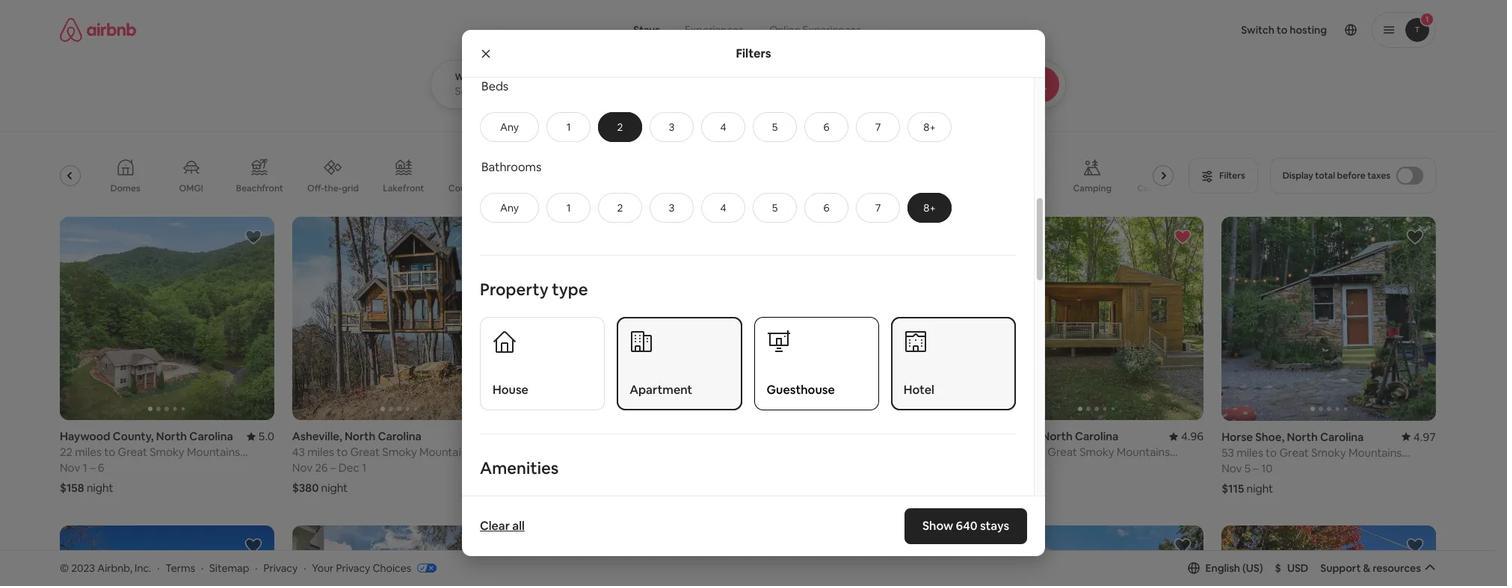 Task type: vqa. For each thing, say whether or not it's contained in the screenshot.
Bed corresponding to Room in a bed and breakfast Your own room in a home, plus access to shared spaces.
no



Task type: locate. For each thing, give the bounding box(es) containing it.
3 park from the left
[[1034, 459, 1057, 474]]

1 night from the left
[[87, 481, 113, 495]]

2 vertical spatial 6
[[98, 461, 104, 475]]

any element
[[496, 120, 523, 134], [496, 201, 523, 214]]

experiences inside button
[[685, 23, 743, 37]]

show map
[[713, 495, 765, 509]]

0 horizontal spatial columbia,
[[554, 429, 608, 444]]

nov inside nov 26 – dec 1 $380 night
[[292, 461, 313, 475]]

2 any from the top
[[500, 201, 519, 214]]

2 great from the left
[[350, 445, 380, 459]]

1 3 button from the top
[[650, 112, 694, 142]]

1 4 button from the top
[[701, 112, 745, 142]]

3 button
[[650, 112, 694, 142], [650, 193, 694, 223]]

any element for bathrooms
[[496, 201, 523, 214]]

4 to from the left
[[1266, 445, 1277, 459]]

1 vertical spatial 3 button
[[650, 193, 694, 223]]

2 horizontal spatial add to wishlist: canton, north carolina image
[[1406, 536, 1424, 554]]

7
[[875, 120, 881, 134], [875, 201, 881, 214], [1010, 461, 1016, 475]]

1 button for beds
[[547, 112, 591, 142]]

3 button for beds
[[650, 112, 694, 142]]

pools
[[893, 182, 916, 194]]

play
[[537, 182, 554, 194]]

any element up the bathrooms
[[496, 120, 523, 134]]

1 add to wishlist: canton, north carolina image from the left
[[244, 536, 262, 554]]

7 button for bathrooms
[[856, 193, 900, 223]]

0 vertical spatial 8+ button
[[908, 112, 952, 142]]

1 vertical spatial 5 button
[[753, 193, 797, 223]]

1 north from the left
[[156, 429, 187, 444]]

miles up 26
[[307, 445, 334, 459]]

0 vertical spatial 2 button
[[598, 112, 642, 142]]

1 smoky from the left
[[150, 445, 184, 459]]

great down county,
[[118, 445, 147, 459]]

0 vertical spatial any
[[500, 120, 519, 134]]

– left '10'
[[1253, 461, 1259, 475]]

online experiences
[[769, 23, 861, 37]]

north up jan 7 – 12 $195 night in the bottom of the page
[[1042, 429, 1073, 444]]

1 park from the left
[[105, 459, 127, 474]]

2 vertical spatial 7
[[1010, 461, 1016, 475]]

1 vertical spatial 8+ button
[[908, 193, 952, 223]]

3 to from the left
[[1034, 445, 1045, 459]]

display total before taxes
[[1283, 170, 1391, 182]]

inc.
[[135, 561, 151, 575]]

terms · sitemap · privacy
[[165, 561, 298, 575]]

1 6 button from the top
[[804, 112, 849, 142]]

3 north from the left
[[1042, 429, 1073, 444]]

2 horizontal spatial nov
[[1222, 461, 1242, 475]]

1 vertical spatial 3
[[669, 201, 675, 214]]

(us)
[[1243, 561, 1263, 575]]

6 night from the left
[[1247, 481, 1273, 495]]

add to wishlist: canton, north carolina image up terms · sitemap · privacy
[[244, 536, 262, 554]]

0 horizontal spatial add to wishlist: canton, north carolina image
[[244, 536, 262, 554]]

2 7 button from the top
[[856, 193, 900, 223]]

to inside asheville, north carolina 43 miles to great smoky mountains national park
[[337, 445, 348, 459]]

2 smoky from the left
[[382, 445, 417, 459]]

0 horizontal spatial asheville,
[[292, 429, 342, 444]]

0 horizontal spatial amazing
[[17, 182, 55, 194]]

north up nov 26 – dec 1 $380 night
[[345, 429, 375, 444]]

any up the bathrooms
[[500, 120, 519, 134]]

1 horizontal spatial privacy
[[336, 561, 370, 575]]

add to wishlist: canton, north carolina image up resources
[[1406, 536, 1424, 554]]

west columbia, south carolina
[[525, 429, 688, 444]]

3 mountains from the left
[[1117, 445, 1170, 459]]

1 asheville, from the left
[[292, 429, 342, 444]]

choices
[[373, 561, 411, 575]]

7 right jan
[[1010, 461, 1016, 475]]

amazing
[[17, 182, 55, 194], [853, 182, 891, 194]]

4 smoky from the left
[[1311, 445, 1346, 459]]

1 mountains from the left
[[187, 445, 240, 459]]

1 miles from the left
[[75, 445, 102, 459]]

0 vertical spatial 7
[[875, 120, 881, 134]]

profile element
[[898, 0, 1436, 60]]

1 horizontal spatial show
[[922, 518, 953, 534]]

jan
[[989, 461, 1008, 475]]

2 south from the left
[[610, 429, 642, 444]]

4 for bathrooms
[[720, 201, 726, 214]]

1 horizontal spatial asheville,
[[989, 429, 1039, 444]]

2 up "design"
[[617, 120, 623, 134]]

5 button left lake
[[753, 193, 797, 223]]

lake
[[799, 182, 818, 194]]

0 vertical spatial 6 button
[[804, 112, 849, 142]]

experiences up the filters
[[685, 23, 743, 37]]

5 button down stays tab panel
[[753, 112, 797, 142]]

1 – from the left
[[90, 461, 95, 475]]

2 night from the left
[[321, 481, 348, 495]]

0 vertical spatial 5
[[772, 120, 778, 134]]

– inside nov 1 – 6 $158 night
[[90, 461, 95, 475]]

7 inside jan 7 – 12 $195 night
[[1010, 461, 1016, 475]]

amazing pools
[[853, 182, 916, 194]]

1 dec from the left
[[338, 461, 359, 475]]

4 button
[[701, 112, 745, 142], [701, 193, 745, 223]]

camping
[[1073, 182, 1112, 194]]

0 vertical spatial 3
[[669, 120, 675, 134]]

2 5 button from the top
[[753, 193, 797, 223]]

·
[[157, 561, 160, 575], [201, 561, 204, 575], [255, 561, 258, 575], [304, 561, 306, 575]]

north inside haywood county, north carolina 22 miles to great smoky mountains national park
[[156, 429, 187, 444]]

0 horizontal spatial show
[[713, 495, 740, 509]]

7 for beds
[[875, 120, 881, 134]]

house
[[493, 382, 528, 398]]

6
[[823, 120, 830, 134], [823, 201, 830, 214], [98, 461, 104, 475]]

1 button left "design"
[[547, 193, 591, 223]]

48
[[989, 445, 1002, 459]]

miles inside haywood county, north carolina 22 miles to great smoky mountains national park
[[75, 445, 102, 459]]

2 north from the left
[[345, 429, 375, 444]]

islands
[[1012, 182, 1041, 194]]

great down shoe,
[[1279, 445, 1309, 459]]

· left privacy link
[[255, 561, 258, 575]]

2 3 from the top
[[669, 201, 675, 214]]

4 button for beds
[[701, 112, 745, 142]]

asheville, inside asheville, north carolina 48 miles to great smoky mountains national park
[[989, 429, 1039, 444]]

2 6 button from the top
[[804, 193, 849, 223]]

english (us) button
[[1188, 561, 1263, 575]]

national up $195
[[989, 459, 1032, 474]]

6 button up lake
[[804, 112, 849, 142]]

1 vertical spatial 6
[[823, 201, 830, 214]]

park inside asheville, north carolina 43 miles to great smoky mountains national park
[[337, 459, 360, 474]]

property
[[480, 279, 548, 300]]

night down 26
[[321, 481, 348, 495]]

2 8+ from the top
[[924, 201, 936, 214]]

2 3 button from the top
[[650, 193, 694, 223]]

0 horizontal spatial south
[[610, 429, 642, 444]]

night down the 9
[[553, 481, 580, 495]]

1 carolina from the left
[[189, 429, 233, 444]]

jan 7 – 12 $195 night
[[989, 461, 1043, 495]]

0 vertical spatial any element
[[496, 120, 523, 134]]

7 button right lake
[[856, 193, 900, 223]]

privacy left your
[[263, 561, 298, 575]]

night right $103
[[784, 481, 811, 495]]

to up nov 26 – dec 1 $380 night
[[337, 445, 348, 459]]

2 columbia, from the left
[[554, 429, 608, 444]]

2 1 button from the top
[[547, 193, 591, 223]]

2 8+ button from the top
[[908, 193, 952, 223]]

mountains inside asheville, north carolina 48 miles to great smoky mountains national park
[[1117, 445, 1170, 459]]

south down apartment
[[610, 429, 642, 444]]

1 1 button from the top
[[547, 112, 591, 142]]

0 vertical spatial 8+
[[924, 120, 936, 134]]

dec up $250
[[525, 461, 545, 475]]

horse
[[1222, 429, 1253, 444]]

amazing left pools
[[853, 182, 891, 194]]

2 – from the left
[[330, 461, 336, 475]]

smoky inside horse shoe, north carolina 53 miles to great smoky mountains national park
[[1311, 445, 1346, 459]]

– for 9
[[557, 461, 562, 475]]

1 vertical spatial 4 button
[[701, 193, 745, 223]]

1 horizontal spatial dec
[[525, 461, 545, 475]]

countryside
[[448, 182, 501, 194]]

dec right 26
[[338, 461, 359, 475]]

dec
[[338, 461, 359, 475], [525, 461, 545, 475]]

8+ element
[[924, 120, 936, 134], [924, 201, 936, 214]]

any for beds
[[500, 120, 519, 134]]

mountains
[[187, 445, 240, 459], [419, 445, 473, 459], [1117, 445, 1170, 459], [1349, 445, 1402, 459]]

1 vertical spatial any button
[[480, 193, 539, 223]]

– inside nov 26 – dec 1 $380 night
[[330, 461, 336, 475]]

· right the terms
[[201, 561, 204, 575]]

2 vertical spatial 5
[[1245, 461, 1251, 475]]

south down guesthouse
[[813, 429, 844, 444]]

5 button for bathrooms
[[753, 193, 797, 223]]

2 button
[[598, 112, 642, 142], [598, 193, 642, 223]]

experiences right online
[[803, 23, 861, 37]]

park right 26
[[337, 459, 360, 474]]

night inside jan 7 – 12 $195 night
[[1016, 481, 1043, 495]]

3 up castles
[[669, 120, 675, 134]]

0 vertical spatial 4 button
[[701, 112, 745, 142]]

any element down countryside
[[496, 201, 523, 214]]

0 vertical spatial 1 button
[[547, 112, 591, 142]]

night for nov 5 – 10 $115 night
[[1247, 481, 1273, 495]]

7 for bathrooms
[[875, 201, 881, 214]]

4 night from the left
[[1016, 481, 1043, 495]]

asheville, for 43
[[292, 429, 342, 444]]

park inside asheville, north carolina 48 miles to great smoky mountains national park
[[1034, 459, 1057, 474]]

night inside nov 1 – 6 $158 night
[[87, 481, 113, 495]]

miles up 12
[[1005, 445, 1032, 459]]

bathrooms
[[481, 159, 542, 175]]

any button up the bathrooms
[[480, 112, 539, 142]]

any button down the bathrooms
[[480, 193, 539, 223]]

0 horizontal spatial privacy
[[263, 561, 298, 575]]

hotel
[[904, 382, 934, 398]]

2 national from the left
[[292, 459, 335, 474]]

add to wishlist: canton, north carolina image
[[244, 536, 262, 554], [941, 536, 959, 554], [1406, 536, 1424, 554]]

2 to from the left
[[337, 445, 348, 459]]

miles inside horse shoe, north carolina 53 miles to great smoky mountains national park
[[1237, 445, 1263, 459]]

park inside haywood county, north carolina 22 miles to great smoky mountains national park
[[105, 459, 127, 474]]

3 – from the left
[[1019, 461, 1024, 475]]

nov down 53
[[1222, 461, 1242, 475]]

4 great from the left
[[1279, 445, 1309, 459]]

miles down horse
[[1237, 445, 1263, 459]]

4 north from the left
[[1287, 429, 1318, 444]]

6 carolina from the left
[[1320, 429, 1364, 444]]

type
[[552, 279, 588, 300]]

1 vertical spatial 8+ element
[[924, 201, 936, 214]]

1 horizontal spatial columbia,
[[757, 429, 810, 444]]

1 vertical spatial 4
[[720, 201, 726, 214]]

mountains inside asheville, north carolina 43 miles to great smoky mountains national park
[[419, 445, 473, 459]]

english
[[1206, 561, 1240, 575]]

night inside nov 5 – 10 $115 night
[[1247, 481, 1273, 495]]

4.96 out of 5 average rating image
[[1169, 429, 1204, 444]]

1 vertical spatial show
[[922, 518, 953, 534]]

where
[[455, 71, 483, 83]]

– left the 9
[[557, 461, 562, 475]]

miles
[[75, 445, 102, 459], [307, 445, 334, 459], [1005, 445, 1032, 459], [1237, 445, 1263, 459]]

asheville, up 43
[[292, 429, 342, 444]]

4 park from the left
[[1267, 459, 1289, 474]]

group containing amazing views
[[17, 147, 1184, 205]]

national up $380
[[292, 459, 335, 474]]

national up $115
[[1222, 459, 1264, 474]]

1 vertical spatial any element
[[496, 201, 523, 214]]

asheville, north carolina 48 miles to great smoky mountains national park
[[989, 429, 1170, 474]]

– inside nov 5 – 10 $115 night
[[1253, 461, 1259, 475]]

park down county,
[[105, 459, 127, 474]]

park
[[105, 459, 127, 474], [337, 459, 360, 474], [1034, 459, 1057, 474], [1267, 459, 1289, 474]]

dec inside dec 4 – 9 $250 night
[[525, 461, 545, 475]]

1 any button from the top
[[480, 112, 539, 142]]

great right 48
[[1048, 445, 1077, 459]]

show left the map
[[713, 495, 740, 509]]

1 horizontal spatial south
[[813, 429, 844, 444]]

3 button up castles
[[650, 112, 694, 142]]

columbia,
[[757, 429, 810, 444], [554, 429, 608, 444]]

any button for beds
[[480, 112, 539, 142]]

nov
[[60, 461, 80, 475], [292, 461, 313, 475], [1222, 461, 1242, 475]]

5 night from the left
[[553, 481, 580, 495]]

nov down 43
[[292, 461, 313, 475]]

amazing views
[[17, 182, 81, 194]]

1 vertical spatial 5
[[772, 201, 778, 214]]

add to wishlist: horse shoe, north carolina image
[[1406, 228, 1424, 246]]

1 5 button from the top
[[753, 112, 797, 142]]

1 7 button from the top
[[856, 112, 900, 142]]

2 park from the left
[[337, 459, 360, 474]]

3 carolina from the left
[[846, 429, 890, 444]]

1 vertical spatial 7 button
[[856, 193, 900, 223]]

1 horizontal spatial nov
[[292, 461, 313, 475]]

1 columbia, from the left
[[757, 429, 810, 444]]

3 down castles
[[669, 201, 675, 214]]

haywood
[[60, 429, 110, 444]]

columbia, up the 9
[[554, 429, 608, 444]]

4 button right castles
[[701, 193, 745, 223]]

off-the-grid
[[307, 182, 359, 194]]

5 for beds
[[772, 120, 778, 134]]

2 asheville, from the left
[[989, 429, 1039, 444]]

1 any element from the top
[[496, 120, 523, 134]]

asheville, inside asheville, north carolina 43 miles to great smoky mountains national park
[[292, 429, 342, 444]]

– inside dec 4 – 9 $250 night
[[557, 461, 562, 475]]

2 nov from the left
[[292, 461, 313, 475]]

1 vertical spatial 6 button
[[804, 193, 849, 223]]

7 down "amazing pools"
[[875, 201, 881, 214]]

1 3 from the top
[[669, 120, 675, 134]]

0 vertical spatial show
[[713, 495, 740, 509]]

22
[[60, 445, 72, 459]]

privacy
[[263, 561, 298, 575], [336, 561, 370, 575]]

group
[[17, 147, 1184, 205], [60, 217, 274, 421], [292, 217, 507, 421], [311, 217, 740, 421], [757, 217, 971, 421], [989, 217, 1418, 421], [1222, 217, 1436, 421], [60, 525, 274, 586], [292, 525, 507, 586], [525, 525, 739, 586], [757, 525, 971, 586], [989, 525, 1204, 586], [1222, 525, 1436, 586]]

apartment button
[[617, 317, 742, 411]]

asheville, up 48
[[989, 429, 1039, 444]]

4 carolina from the left
[[1075, 429, 1119, 444]]

0 vertical spatial 8+ element
[[924, 120, 936, 134]]

1 vertical spatial 7
[[875, 201, 881, 214]]

show for show 640 stays
[[922, 518, 953, 534]]

4 miles from the left
[[1237, 445, 1263, 459]]

stays tab panel
[[430, 60, 1107, 109]]

beachfront
[[236, 182, 283, 194]]

3 national from the left
[[989, 459, 1032, 474]]

great inside asheville, north carolina 48 miles to great smoky mountains national park
[[1048, 445, 1077, 459]]

0 vertical spatial 2
[[617, 120, 623, 134]]

airbnb,
[[97, 561, 132, 575]]

6 button left "amazing pools"
[[804, 193, 849, 223]]

1 vertical spatial 1 button
[[547, 193, 591, 223]]

nov inside nov 1 – 6 $158 night
[[60, 461, 80, 475]]

any element for beds
[[496, 120, 523, 134]]

1 2 from the top
[[617, 120, 623, 134]]

7 button up "amazing pools"
[[856, 112, 900, 142]]

1 8+ element from the top
[[924, 120, 936, 134]]

6 button for bathrooms
[[804, 193, 849, 223]]

to down shoe,
[[1266, 445, 1277, 459]]

show left 640
[[922, 518, 953, 534]]

1 to from the left
[[104, 445, 115, 459]]

night inside dec 4 – 9 $250 night
[[553, 481, 580, 495]]

0 vertical spatial 4
[[720, 120, 726, 134]]

1 any from the top
[[500, 120, 519, 134]]

privacy right your
[[336, 561, 370, 575]]

4 mountains from the left
[[1349, 445, 1402, 459]]

great inside asheville, north carolina 43 miles to great smoky mountains national park
[[350, 445, 380, 459]]

1 vertical spatial any
[[500, 201, 519, 214]]

park down shoe,
[[1267, 459, 1289, 474]]

add to wishlist: columbia, south carolina image
[[1174, 536, 1192, 554]]

3 button right "design"
[[650, 193, 694, 223]]

4 · from the left
[[304, 561, 306, 575]]

carolina inside haywood county, north carolina 22 miles to great smoky mountains national park
[[189, 429, 233, 444]]

nov for 22
[[60, 461, 80, 475]]

26
[[315, 461, 328, 475]]

1
[[566, 120, 571, 134], [566, 201, 571, 214], [83, 461, 87, 475], [362, 461, 366, 475]]

3 great from the left
[[1048, 445, 1077, 459]]

0 vertical spatial 6
[[823, 120, 830, 134]]

2 button up "design"
[[598, 112, 642, 142]]

3 button for bathrooms
[[650, 193, 694, 223]]

0 vertical spatial 5 button
[[753, 112, 797, 142]]

5 – from the left
[[1253, 461, 1259, 475]]

4 button down stays tab panel
[[701, 112, 745, 142]]

support & resources button
[[1321, 561, 1436, 575]]

1 horizontal spatial amazing
[[853, 182, 891, 194]]

1 national from the left
[[60, 459, 102, 474]]

2 any button from the top
[[480, 193, 539, 223]]

12
[[1027, 461, 1038, 475]]

– down haywood
[[90, 461, 95, 475]]

2 2 from the top
[[617, 201, 623, 214]]

0 horizontal spatial experiences
[[685, 23, 743, 37]]

2 down "design"
[[617, 201, 623, 214]]

2 vertical spatial 4
[[548, 461, 554, 475]]

0 vertical spatial 3 button
[[650, 112, 694, 142]]

national inside haywood county, north carolina 22 miles to great smoky mountains national park
[[60, 459, 102, 474]]

7 up "amazing pools"
[[875, 120, 881, 134]]

8+
[[924, 120, 936, 134], [924, 201, 936, 214]]

0 vertical spatial 7 button
[[856, 112, 900, 142]]

5 button
[[753, 112, 797, 142], [753, 193, 797, 223]]

3 nov from the left
[[1222, 461, 1242, 475]]

2 4 button from the top
[[701, 193, 745, 223]]

all
[[512, 518, 525, 534]]

apartment
[[630, 382, 692, 398]]

show inside 'filters' dialog
[[922, 518, 953, 534]]

4 – from the left
[[557, 461, 562, 475]]

show inside button
[[713, 495, 740, 509]]

3
[[669, 120, 675, 134], [669, 201, 675, 214]]

3 miles from the left
[[1005, 445, 1032, 459]]

4 national from the left
[[1222, 459, 1264, 474]]

columbia, down guesthouse
[[757, 429, 810, 444]]

1 button down where field
[[547, 112, 591, 142]]

1 nov from the left
[[60, 461, 80, 475]]

north right county,
[[156, 429, 187, 444]]

1 vertical spatial 8+
[[924, 201, 936, 214]]

2 any element from the top
[[496, 201, 523, 214]]

carolina
[[189, 429, 233, 444], [378, 429, 422, 444], [846, 429, 890, 444], [1075, 429, 1119, 444], [644, 429, 688, 444], [1320, 429, 1364, 444]]

0 vertical spatial any button
[[480, 112, 539, 142]]

night down 12
[[1016, 481, 1043, 495]]

1 horizontal spatial experiences
[[803, 23, 861, 37]]

night right $158 at the left of the page
[[87, 481, 113, 495]]

to down county,
[[104, 445, 115, 459]]

amazing for amazing pools
[[853, 182, 891, 194]]

– right 26
[[330, 461, 336, 475]]

any
[[500, 120, 519, 134], [500, 201, 519, 214]]

2 · from the left
[[201, 561, 204, 575]]

1 vertical spatial 2 button
[[598, 193, 642, 223]]

– inside jan 7 – 12 $195 night
[[1019, 461, 1024, 475]]

3 smoky from the left
[[1080, 445, 1114, 459]]

· right inc.
[[157, 561, 160, 575]]

show for show map
[[713, 495, 740, 509]]

1 vertical spatial 2
[[617, 201, 623, 214]]

add to wishlist: canton, north carolina image down show 640 stays
[[941, 536, 959, 554]]

show
[[713, 495, 740, 509], [922, 518, 953, 534]]

1 great from the left
[[118, 445, 147, 459]]

4.97
[[1414, 429, 1436, 444]]

carolina inside asheville, north carolina 48 miles to great smoky mountains national park
[[1075, 429, 1119, 444]]

mountains inside haywood county, north carolina 22 miles to great smoky mountains national park
[[187, 445, 240, 459]]

smoky
[[150, 445, 184, 459], [382, 445, 417, 459], [1080, 445, 1114, 459], [1311, 445, 1346, 459]]

any down countryside
[[500, 201, 519, 214]]

2 mountains from the left
[[419, 445, 473, 459]]

2 carolina from the left
[[378, 429, 422, 444]]

0 horizontal spatial dec
[[338, 461, 359, 475]]

national up $158 at the left of the page
[[60, 459, 102, 474]]

park right jan
[[1034, 459, 1057, 474]]

2 miles from the left
[[307, 445, 334, 459]]

north right shoe,
[[1287, 429, 1318, 444]]

filters
[[736, 45, 771, 61]]

english (us)
[[1206, 561, 1263, 575]]

great up nov 26 – dec 1 $380 night
[[350, 445, 380, 459]]

amazing left views
[[17, 182, 55, 194]]

1 inside nov 1 – 6 $158 night
[[83, 461, 87, 475]]

night down '10'
[[1247, 481, 1273, 495]]

4.98 out of 5 average rating image
[[472, 429, 507, 444]]

6 button
[[804, 112, 849, 142], [804, 193, 849, 223]]

1 horizontal spatial add to wishlist: canton, north carolina image
[[941, 536, 959, 554]]

2 button left castles
[[598, 193, 642, 223]]

2 dec from the left
[[525, 461, 545, 475]]

to up 12
[[1034, 445, 1045, 459]]

2 8+ element from the top
[[924, 201, 936, 214]]

nov inside nov 5 – 10 $115 night
[[1222, 461, 1242, 475]]

0 horizontal spatial nov
[[60, 461, 80, 475]]

miles down haywood
[[75, 445, 102, 459]]

None search field
[[430, 0, 1107, 109]]

9
[[565, 461, 571, 475]]

– left 12
[[1019, 461, 1024, 475]]

filters dialog
[[462, 0, 1045, 586]]

· left your
[[304, 561, 306, 575]]

nov down 22
[[60, 461, 80, 475]]



Task type: describe. For each thing, give the bounding box(es) containing it.
1 button for bathrooms
[[547, 193, 591, 223]]

– for dec
[[330, 461, 336, 475]]

horse shoe, north carolina 53 miles to great smoky mountains national park
[[1222, 429, 1402, 474]]

5 inside nov 5 – 10 $115 night
[[1245, 461, 1251, 475]]

your privacy choices link
[[312, 561, 437, 576]]

amazing for amazing views
[[17, 182, 55, 194]]

property type
[[480, 279, 588, 300]]

lakefront
[[383, 182, 424, 194]]

smoky inside haywood county, north carolina 22 miles to great smoky mountains national park
[[150, 445, 184, 459]]

5 for bathrooms
[[772, 201, 778, 214]]

nov for 53
[[1222, 461, 1242, 475]]

great inside haywood county, north carolina 22 miles to great smoky mountains national park
[[118, 445, 147, 459]]

display total before taxes button
[[1270, 158, 1436, 194]]

6 for beds
[[823, 120, 830, 134]]

the-
[[324, 182, 342, 194]]

to inside haywood county, north carolina 22 miles to great smoky mountains national park
[[104, 445, 115, 459]]

luxe
[[951, 182, 971, 194]]

2 experiences from the left
[[803, 23, 861, 37]]

north inside asheville, north carolina 43 miles to great smoky mountains national park
[[345, 429, 375, 444]]

any for bathrooms
[[500, 201, 519, 214]]

6 for bathrooms
[[823, 201, 830, 214]]

4.89 out of 5 average rating image
[[937, 429, 971, 444]]

night for nov 1 – 6 $158 night
[[87, 481, 113, 495]]

3 for beds
[[669, 120, 675, 134]]

support
[[1321, 561, 1361, 575]]

castles
[[661, 182, 693, 194]]

1 2 button from the top
[[598, 112, 642, 142]]

&
[[1363, 561, 1370, 575]]

43
[[292, 445, 305, 459]]

hotel button
[[891, 317, 1016, 411]]

1 8+ button from the top
[[908, 112, 952, 142]]

beds
[[481, 78, 509, 94]]

clear all button
[[472, 511, 532, 541]]

3 add to wishlist: canton, north carolina image from the left
[[1406, 536, 1424, 554]]

4.98
[[484, 429, 507, 444]]

night for dec 4 – 9 $250 night
[[553, 481, 580, 495]]

4.99 out of 5 average rating image
[[704, 429, 739, 444]]

nov 1 – 6 $158 night
[[60, 461, 113, 495]]

great inside horse shoe, north carolina 53 miles to great smoky mountains national park
[[1279, 445, 1309, 459]]

– for 10
[[1253, 461, 1259, 475]]

4 inside dec 4 – 9 $250 night
[[548, 461, 554, 475]]

stays button
[[621, 15, 672, 45]]

west
[[525, 429, 552, 444]]

any button for bathrooms
[[480, 193, 539, 223]]

– for 6
[[90, 461, 95, 475]]

4 button for bathrooms
[[701, 193, 745, 223]]

total
[[1315, 170, 1335, 182]]

sitemap
[[209, 561, 249, 575]]

dec inside nov 26 – dec 1 $380 night
[[338, 461, 359, 475]]

$
[[1275, 561, 1281, 575]]

4.89
[[949, 429, 971, 444]]

off-
[[307, 182, 324, 194]]

design
[[597, 182, 626, 194]]

terms
[[165, 561, 195, 575]]

north inside horse shoe, north carolina 53 miles to great smoky mountains national park
[[1287, 429, 1318, 444]]

your
[[312, 561, 334, 575]]

8+ element for first 8+ button from the bottom of the 'filters' dialog
[[924, 201, 936, 214]]

$250
[[525, 481, 551, 495]]

usd
[[1287, 561, 1309, 575]]

park inside horse shoe, north carolina 53 miles to great smoky mountains national park
[[1267, 459, 1289, 474]]

© 2023 airbnb, inc. ·
[[60, 561, 160, 575]]

terms link
[[165, 561, 195, 575]]

show 640 stays
[[922, 518, 1009, 534]]

add to wishlist: haywood county, north carolina image
[[244, 228, 262, 246]]

nov 5 – 10 $115 night
[[1222, 461, 1273, 495]]

taxes
[[1367, 170, 1391, 182]]

carolina inside asheville, north carolina 43 miles to great smoky mountains national park
[[378, 429, 422, 444]]

clear all
[[480, 518, 525, 534]]

– for 12
[[1019, 461, 1024, 475]]

miles inside asheville, north carolina 48 miles to great smoky mountains national park
[[1005, 445, 1032, 459]]

smoky inside asheville, north carolina 48 miles to great smoky mountains national park
[[1080, 445, 1114, 459]]

remove from wishlist: asheville, north carolina image
[[1174, 228, 1192, 246]]

$ usd
[[1275, 561, 1309, 575]]

your privacy choices
[[312, 561, 411, 575]]

4.99
[[716, 429, 739, 444]]

$158
[[60, 481, 84, 495]]

dec 4 – 9 $250 night
[[525, 461, 580, 495]]

5 button for beds
[[753, 112, 797, 142]]

national inside asheville, north carolina 48 miles to great smoky mountains national park
[[989, 459, 1032, 474]]

guesthouse button
[[754, 317, 879, 411]]

stays
[[980, 518, 1009, 534]]

5.0
[[258, 429, 274, 444]]

smoky inside asheville, north carolina 43 miles to great smoky mountains national park
[[382, 445, 417, 459]]

$380
[[292, 481, 319, 495]]

display
[[1283, 170, 1313, 182]]

amenities
[[480, 458, 559, 479]]

show 640 stays link
[[904, 508, 1027, 544]]

1 inside nov 26 – dec 1 $380 night
[[362, 461, 366, 475]]

national inside horse shoe, north carolina 53 miles to great smoky mountains national park
[[1222, 459, 1264, 474]]

to inside horse shoe, north carolina 53 miles to great smoky mountains national park
[[1266, 445, 1277, 459]]

miles inside asheville, north carolina 43 miles to great smoky mountains national park
[[307, 445, 334, 459]]

night for jan 7 – 12 $195 night
[[1016, 481, 1043, 495]]

omg!
[[179, 182, 203, 194]]

county,
[[113, 429, 154, 444]]

3 night from the left
[[784, 481, 811, 495]]

farms
[[730, 182, 756, 194]]

what can we help you find? tab list
[[621, 15, 756, 45]]

$103 night
[[757, 481, 811, 495]]

2 2 button from the top
[[598, 193, 642, 223]]

3 for bathrooms
[[669, 201, 675, 214]]

containers
[[1137, 182, 1184, 194]]

3 · from the left
[[255, 561, 258, 575]]

sitemap link
[[209, 561, 249, 575]]

$103
[[757, 481, 782, 495]]

before
[[1337, 170, 1366, 182]]

1 south from the left
[[813, 429, 844, 444]]

6 inside nov 1 – 6 $158 night
[[98, 461, 104, 475]]

show map button
[[698, 484, 797, 520]]

4.97 out of 5 average rating image
[[1402, 429, 1436, 444]]

$195
[[989, 481, 1014, 495]]

guesthouse
[[767, 382, 835, 398]]

8+ element for second 8+ button from the bottom
[[924, 120, 936, 134]]

7 button for beds
[[856, 112, 900, 142]]

online experiences link
[[756, 15, 874, 45]]

Where field
[[455, 84, 650, 98]]

asheville, for 48
[[989, 429, 1039, 444]]

shoe,
[[1255, 429, 1285, 444]]

stays
[[633, 23, 660, 37]]

carolina inside horse shoe, north carolina 53 miles to great smoky mountains national park
[[1320, 429, 1364, 444]]

privacy link
[[263, 561, 298, 575]]

national inside asheville, north carolina 43 miles to great smoky mountains national park
[[292, 459, 335, 474]]

1 privacy from the left
[[263, 561, 298, 575]]

mountains inside horse shoe, north carolina 53 miles to great smoky mountains national park
[[1349, 445, 1402, 459]]

grid
[[342, 182, 359, 194]]

night inside nov 26 – dec 1 $380 night
[[321, 481, 348, 495]]

none search field containing stays
[[430, 0, 1107, 109]]

4.96
[[1181, 429, 1204, 444]]

2023
[[71, 561, 95, 575]]

6 button for beds
[[804, 112, 849, 142]]

1 8+ from the top
[[924, 120, 936, 134]]

support & resources
[[1321, 561, 1421, 575]]

10
[[1261, 461, 1273, 475]]

map
[[743, 495, 765, 509]]

north inside asheville, north carolina 48 miles to great smoky mountains national park
[[1042, 429, 1073, 444]]

5 carolina from the left
[[644, 429, 688, 444]]

nov for miles
[[292, 461, 313, 475]]

views
[[57, 182, 81, 194]]

2 privacy from the left
[[336, 561, 370, 575]]

to inside asheville, north carolina 48 miles to great smoky mountains national park
[[1034, 445, 1045, 459]]

1 · from the left
[[157, 561, 160, 575]]

$115
[[1222, 481, 1244, 495]]

columbia, south carolina
[[757, 429, 890, 444]]

4 for beds
[[720, 120, 726, 134]]

2 add to wishlist: canton, north carolina image from the left
[[941, 536, 959, 554]]

5.0 out of 5 average rating image
[[246, 429, 274, 444]]

©
[[60, 561, 69, 575]]

clear
[[480, 518, 510, 534]]

640
[[956, 518, 977, 534]]



